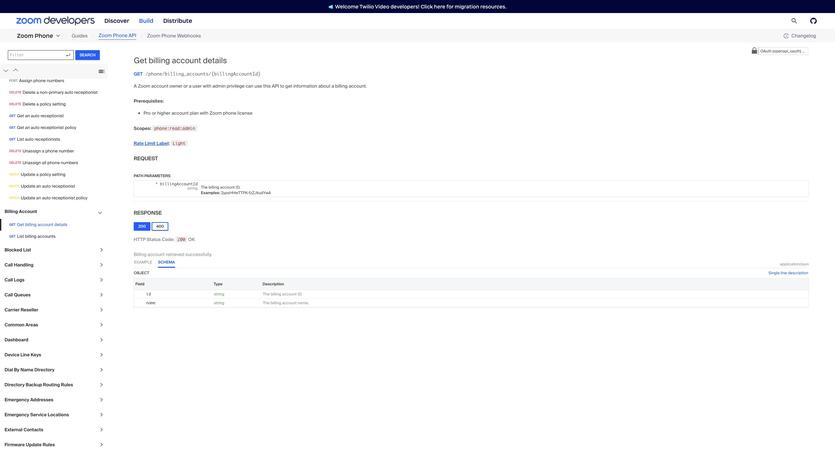 Task type: vqa. For each thing, say whether or not it's contained in the screenshot.
third Phone from the left
yes



Task type: locate. For each thing, give the bounding box(es) containing it.
field
[[135, 282, 144, 287]]

phone
[[35, 32, 53, 39], [113, 32, 127, 39], [162, 33, 176, 39]]

billing account retrieved successfully.
[[134, 252, 212, 258]]

ok
[[188, 237, 195, 243]]

response
[[134, 210, 162, 217]]

single line description
[[769, 271, 808, 276]]

request
[[134, 155, 158, 162]]

zoom phone webhooks link
[[147, 32, 201, 40]]

phone left down 'image'
[[35, 32, 53, 39]]

1 horizontal spatial zoom
[[99, 32, 112, 39]]

search image
[[791, 18, 797, 24], [791, 18, 797, 24]]

welcome twilio video developers! click here for migration resources.
[[335, 3, 507, 10]]

zoom developer logo image
[[16, 16, 95, 25]]

0 vertical spatial 200
[[138, 224, 146, 229]]

phone inside 'link'
[[113, 32, 127, 39]]

200
[[138, 224, 146, 229], [178, 237, 185, 242]]

3 phone from the left
[[162, 33, 176, 39]]

line
[[781, 271, 787, 276]]

welcome
[[335, 3, 359, 10]]

notification image
[[329, 4, 335, 9], [329, 4, 333, 9]]

string for id
[[214, 292, 224, 297]]

0 horizontal spatial zoom
[[17, 32, 33, 39]]

twilio
[[360, 3, 374, 10]]

2 horizontal spatial zoom
[[147, 33, 160, 39]]

click
[[421, 3, 433, 10]]

1 string from the top
[[214, 292, 224, 297]]

guides link
[[72, 32, 88, 40]]

200 button
[[134, 222, 150, 231]]

200 up http
[[138, 224, 146, 229]]

history image
[[784, 33, 792, 38], [784, 33, 789, 38]]

2 zoom from the left
[[99, 32, 112, 39]]

zoom
[[17, 32, 33, 39], [99, 32, 112, 39], [147, 33, 160, 39]]

0 horizontal spatial 200
[[138, 224, 146, 229]]

zoom phone webhooks
[[147, 33, 201, 39]]

http
[[134, 237, 146, 243]]

zoom phone
[[17, 32, 53, 39]]

changelog link
[[784, 32, 816, 39]]

1 vertical spatial 200
[[178, 237, 185, 242]]

1 horizontal spatial phone
[[113, 32, 127, 39]]

2 string from the top
[[214, 301, 224, 306]]

string
[[214, 292, 224, 297], [214, 301, 224, 306]]

1 phone from the left
[[35, 32, 53, 39]]

changelog
[[792, 32, 816, 39]]

name
[[146, 301, 156, 306]]

zoom for zoom phone api
[[99, 32, 112, 39]]

200 left ok
[[178, 237, 185, 242]]

1 horizontal spatial 200
[[178, 237, 185, 242]]

3 zoom from the left
[[147, 33, 160, 39]]

1 zoom from the left
[[17, 32, 33, 39]]

2 phone from the left
[[113, 32, 127, 39]]

0 horizontal spatial phone
[[35, 32, 53, 39]]

welcome twilio video developers! click here for migration resources. link
[[322, 3, 513, 10]]

200 inside http status code: 200 ok
[[178, 237, 185, 242]]

type
[[214, 282, 223, 287]]

0 vertical spatial string
[[214, 292, 224, 297]]

1 vertical spatial string
[[214, 301, 224, 306]]

phone left the webhooks
[[162, 33, 176, 39]]

2 horizontal spatial phone
[[162, 33, 176, 39]]

github image
[[810, 18, 817, 24], [810, 18, 817, 24]]

200 inside button
[[138, 224, 146, 229]]

phone left api
[[113, 32, 127, 39]]

zoom inside 'link'
[[99, 32, 112, 39]]

resources.
[[480, 3, 507, 10]]



Task type: describe. For each thing, give the bounding box(es) containing it.
migration
[[455, 3, 479, 10]]

zoom phone api
[[99, 32, 136, 39]]

single
[[769, 271, 780, 276]]

http status code: 200 ok
[[134, 237, 195, 243]]

here
[[434, 3, 445, 10]]

description
[[788, 271, 808, 276]]

zoom for zoom phone
[[17, 32, 33, 39]]

for
[[447, 3, 454, 10]]

api
[[129, 32, 136, 39]]

code:
[[162, 237, 175, 243]]

developers!
[[391, 3, 420, 10]]

status
[[147, 237, 161, 243]]

phone for zoom phone api
[[113, 32, 127, 39]]

webhooks
[[177, 33, 201, 39]]

successfully.
[[185, 252, 212, 258]]

video
[[375, 3, 389, 10]]

string for name
[[214, 301, 224, 306]]

guides
[[72, 33, 88, 39]]

account
[[148, 252, 165, 258]]

retrieved
[[166, 252, 184, 258]]

parameters
[[144, 173, 171, 179]]

phone for zoom phone webhooks
[[162, 33, 176, 39]]

path
[[134, 173, 144, 179]]

zoom phone api link
[[99, 32, 136, 40]]

down image
[[56, 34, 60, 38]]

zoom for zoom phone webhooks
[[147, 33, 160, 39]]

phone for zoom phone
[[35, 32, 53, 39]]

400
[[156, 224, 164, 229]]

object
[[134, 271, 149, 276]]

id
[[146, 292, 151, 297]]

400 button
[[152, 222, 168, 231]]

billing
[[134, 252, 146, 258]]

path parameters
[[134, 173, 171, 179]]



